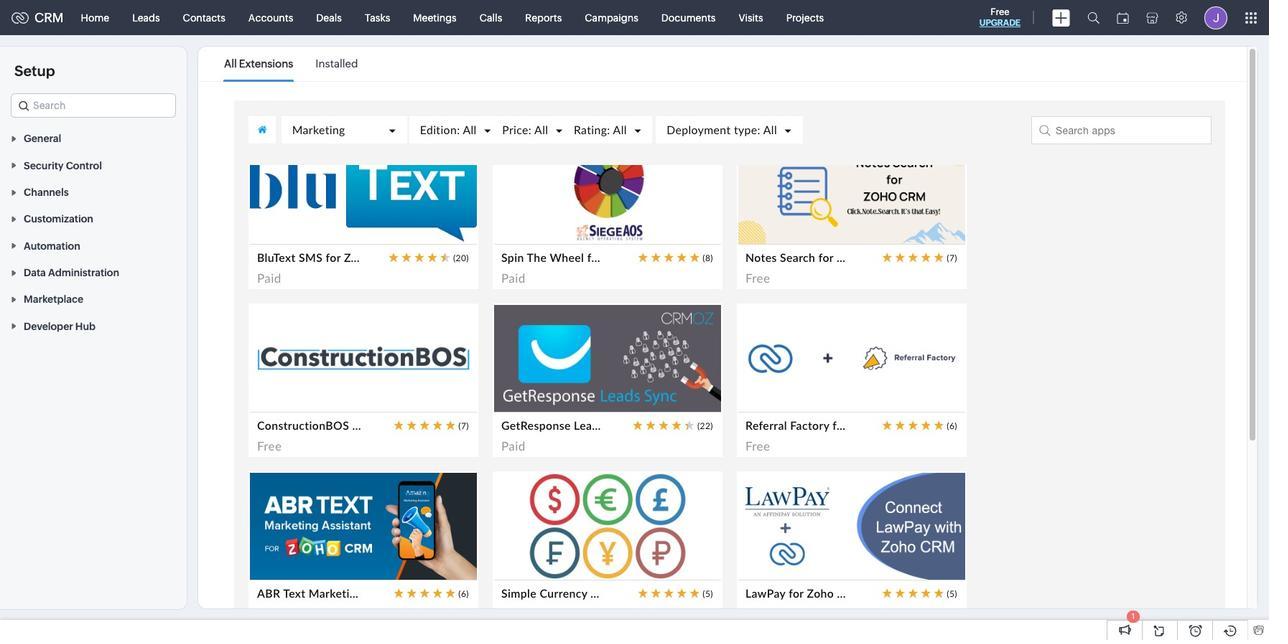 Task type: locate. For each thing, give the bounding box(es) containing it.
marketplace
[[24, 294, 83, 306]]

extensions
[[239, 57, 293, 70]]

contacts
[[183, 12, 225, 23]]

developer hub
[[24, 321, 96, 332]]

data administration button
[[0, 259, 187, 286]]

meetings link
[[402, 0, 468, 35]]

developer
[[24, 321, 73, 332]]

profile element
[[1196, 0, 1236, 35]]

channels button
[[0, 179, 187, 205]]

marketplace button
[[0, 286, 187, 313]]

crm
[[34, 10, 64, 25]]

developer hub button
[[0, 313, 187, 340]]

calls
[[480, 12, 502, 23]]

Search text field
[[11, 94, 175, 117]]

all extensions
[[224, 57, 293, 70]]

reports
[[525, 12, 562, 23]]

automation
[[24, 240, 80, 252]]

calls link
[[468, 0, 514, 35]]

hub
[[75, 321, 96, 332]]

tasks link
[[353, 0, 402, 35]]

upgrade
[[980, 18, 1021, 28]]

security control button
[[0, 152, 187, 179]]

1
[[1132, 613, 1135, 621]]

tasks
[[365, 12, 390, 23]]

visits link
[[727, 0, 775, 35]]

accounts
[[248, 12, 293, 23]]

installed link
[[316, 47, 358, 80]]

None field
[[11, 93, 176, 118]]

campaigns
[[585, 12, 639, 23]]

all
[[224, 57, 237, 70]]

documents
[[662, 12, 716, 23]]

home link
[[69, 0, 121, 35]]

deals link
[[305, 0, 353, 35]]

data
[[24, 267, 46, 279]]



Task type: vqa. For each thing, say whether or not it's contained in the screenshot.
Previous Record image at top
no



Task type: describe. For each thing, give the bounding box(es) containing it.
deals
[[316, 12, 342, 23]]

free
[[991, 6, 1010, 17]]

search element
[[1079, 0, 1109, 35]]

profile image
[[1205, 6, 1228, 29]]

accounts link
[[237, 0, 305, 35]]

free upgrade
[[980, 6, 1021, 28]]

setup
[[14, 63, 55, 79]]

home
[[81, 12, 109, 23]]

customization button
[[0, 205, 187, 232]]

calendar image
[[1117, 12, 1129, 23]]

visits
[[739, 12, 763, 23]]

leads link
[[121, 0, 171, 35]]

administration
[[48, 267, 119, 279]]

installed
[[316, 57, 358, 70]]

logo image
[[11, 12, 29, 23]]

contacts link
[[171, 0, 237, 35]]

create menu image
[[1053, 9, 1070, 26]]

search image
[[1088, 11, 1100, 24]]

control
[[66, 160, 102, 171]]

customization
[[24, 214, 93, 225]]

reports link
[[514, 0, 574, 35]]

projects
[[786, 12, 824, 23]]

all extensions link
[[224, 47, 293, 80]]

channels
[[24, 187, 69, 198]]

create menu element
[[1044, 0, 1079, 35]]

security control
[[24, 160, 102, 171]]

security
[[24, 160, 64, 171]]

projects link
[[775, 0, 836, 35]]

crm link
[[11, 10, 64, 25]]

general
[[24, 133, 61, 145]]

documents link
[[650, 0, 727, 35]]

meetings
[[413, 12, 457, 23]]

general button
[[0, 125, 187, 152]]

leads
[[132, 12, 160, 23]]

automation button
[[0, 232, 187, 259]]

campaigns link
[[574, 0, 650, 35]]

data administration
[[24, 267, 119, 279]]



